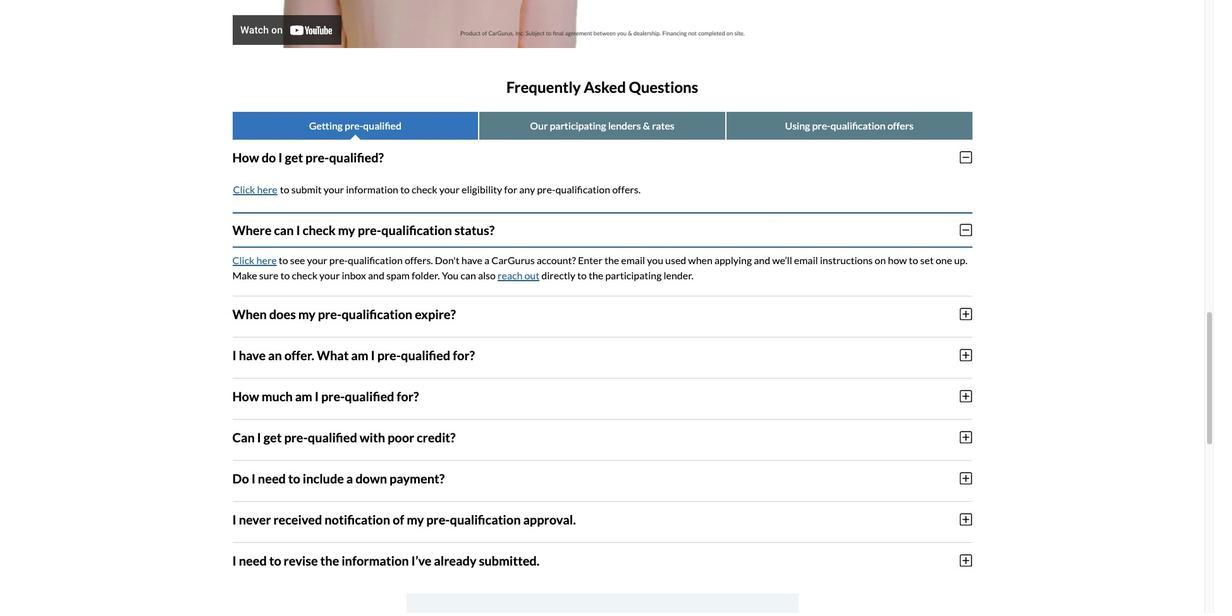 Task type: describe. For each thing, give the bounding box(es) containing it.
offer.
[[284, 348, 314, 363]]

never
[[239, 512, 271, 527]]

how do i get pre-qualified? button
[[232, 140, 973, 175]]

revise
[[284, 553, 318, 569]]

need inside 'button'
[[239, 553, 267, 569]]

my inside dropdown button
[[338, 223, 355, 238]]

1 horizontal spatial and
[[754, 254, 771, 266]]

how do i get pre-qualified?
[[232, 150, 384, 165]]

do
[[232, 471, 249, 486]]

can
[[232, 430, 255, 445]]

using
[[785, 119, 811, 131]]

out
[[525, 269, 540, 281]]

we'll
[[773, 254, 792, 266]]

do i need to include a down payment?
[[232, 471, 445, 486]]

our participating lenders & rates button
[[480, 112, 725, 140]]

offers
[[888, 119, 914, 131]]

you
[[442, 269, 459, 281]]

to up where can i check my pre-qualification status?
[[400, 183, 410, 195]]

you
[[647, 254, 664, 266]]

used
[[666, 254, 687, 266]]

click for click here
[[232, 254, 255, 266]]

am inside how much am i pre-qualified for? button
[[295, 389, 312, 404]]

click here
[[232, 254, 277, 266]]

how
[[888, 254, 907, 266]]

credit?
[[417, 430, 456, 445]]

getting pre-qualified tab panel
[[232, 140, 973, 584]]

getting pre-qualified button
[[232, 112, 478, 140]]

frequently asked questions tab list
[[232, 112, 973, 140]]

include
[[303, 471, 344, 486]]

a inside to see your pre-qualification offers. don't have a cargurus account? enter the email you used when applying and we'll email instructions on how to set one up. make sure to check your inbox and spam folder. you can also
[[485, 254, 490, 266]]

the inside to see your pre-qualification offers. don't have a cargurus account? enter the email you used when applying and we'll email instructions on how to set one up. make sure to check your inbox and spam folder. you can also
[[605, 254, 619, 266]]

can i get pre-qualified with poor credit? button
[[232, 420, 973, 455]]

when
[[688, 254, 713, 266]]

reach out directly to the participating lender.
[[498, 269, 694, 281]]

0 horizontal spatial for?
[[397, 389, 419, 404]]

spam
[[386, 269, 410, 281]]

asked
[[584, 78, 626, 96]]

one
[[936, 254, 953, 266]]

to down enter
[[578, 269, 587, 281]]

notification
[[325, 512, 390, 527]]

make
[[232, 269, 257, 281]]

plus square image inside how much am i pre-qualified for? button
[[960, 390, 973, 403]]

sure
[[259, 269, 279, 281]]

enter
[[578, 254, 603, 266]]

where
[[232, 223, 272, 238]]

qualification inside dropdown button
[[381, 223, 452, 238]]

i never received notification of my pre-qualification approval.
[[232, 512, 576, 527]]

how for how much am i pre-qualified for?
[[232, 389, 259, 404]]

using pre-qualification offers button
[[727, 112, 973, 140]]

have inside button
[[239, 348, 266, 363]]

do
[[262, 150, 276, 165]]

instructions
[[820, 254, 873, 266]]

folder.
[[412, 269, 440, 281]]

the for reach out directly to the participating lender.
[[589, 269, 604, 281]]

your left inbox
[[320, 269, 340, 281]]

do i need to include a down payment? button
[[232, 461, 973, 496]]

when does my pre-qualification expire? button
[[232, 297, 973, 332]]

any
[[519, 183, 535, 195]]

qualification inside to see your pre-qualification offers. don't have a cargurus account? enter the email you used when applying and we'll email instructions on how to set one up. make sure to check your inbox and spam folder. you can also
[[348, 254, 403, 266]]

directly
[[542, 269, 576, 281]]

have inside to see your pre-qualification offers. don't have a cargurus account? enter the email you used when applying and we'll email instructions on how to set one up. make sure to check your inbox and spam folder. you can also
[[462, 254, 483, 266]]

much
[[262, 389, 293, 404]]

can i get pre-qualified with poor credit?
[[232, 430, 456, 445]]

cargurus
[[492, 254, 535, 266]]

eligibility
[[462, 183, 502, 195]]

frequently asked questions
[[507, 78, 698, 96]]

with
[[360, 430, 385, 445]]

i've
[[412, 553, 432, 569]]

plus square image for already
[[960, 554, 973, 568]]

how much am i pre-qualified for?
[[232, 389, 419, 404]]

i never received notification of my pre-qualification approval. button
[[232, 502, 973, 538]]

our
[[530, 119, 548, 131]]

status?
[[455, 223, 495, 238]]

don't
[[435, 254, 460, 266]]

1 vertical spatial and
[[368, 269, 385, 281]]

plus square image inside when does my pre-qualification expire? button
[[960, 307, 973, 321]]

to left see
[[279, 254, 288, 266]]

rates
[[652, 119, 675, 131]]

poor
[[388, 430, 414, 445]]

participating inside button
[[550, 119, 606, 131]]

reach
[[498, 269, 523, 281]]

questions
[[629, 78, 698, 96]]

a inside button
[[347, 471, 353, 486]]

your right see
[[307, 254, 328, 266]]

i need to revise the information i've already submitted. button
[[232, 543, 973, 579]]

i have an offer. what am i pre-qualified for? button
[[232, 338, 973, 373]]

expire?
[[415, 307, 456, 322]]

qualified inside can i get pre-qualified with poor credit? button
[[308, 430, 357, 445]]

lenders
[[608, 119, 641, 131]]

plus square image for i never received notification of my pre-qualification approval.
[[960, 513, 973, 527]]

i have an offer. what am i pre-qualified for?
[[232, 348, 475, 363]]

lender.
[[664, 269, 694, 281]]

how for how do i get pre-qualified?
[[232, 150, 259, 165]]

qualified?
[[329, 150, 384, 165]]

where can i check my pre-qualification status? button
[[232, 212, 973, 248]]

does
[[269, 307, 296, 322]]



Task type: vqa. For each thing, say whether or not it's contained in the screenshot.
new gmc terrain
no



Task type: locate. For each thing, give the bounding box(es) containing it.
2 plus square image from the top
[[960, 348, 973, 362]]

check inside to see your pre-qualification offers. don't have a cargurus account? enter the email you used when applying and we'll email instructions on how to set one up. make sure to check your inbox and spam folder. you can also
[[292, 269, 318, 281]]

1 vertical spatial here
[[257, 254, 277, 266]]

0 vertical spatial get
[[285, 150, 303, 165]]

1 horizontal spatial my
[[338, 223, 355, 238]]

can inside where can i check my pre-qualification status? dropdown button
[[274, 223, 294, 238]]

1 vertical spatial for?
[[397, 389, 419, 404]]

offers. up folder. on the top
[[405, 254, 433, 266]]

need inside button
[[258, 471, 286, 486]]

my up inbox
[[338, 223, 355, 238]]

0 horizontal spatial email
[[621, 254, 645, 266]]

0 vertical spatial have
[[462, 254, 483, 266]]

getting
[[309, 119, 343, 131]]

information down qualified?
[[346, 183, 399, 195]]

plus square image inside i never received notification of my pre-qualification approval. 'button'
[[960, 513, 973, 527]]

qualification up inbox
[[348, 254, 403, 266]]

pre- inside button
[[812, 119, 831, 131]]

am right what
[[351, 348, 369, 363]]

of
[[393, 512, 404, 527]]

can right where
[[274, 223, 294, 238]]

0 vertical spatial participating
[[550, 119, 606, 131]]

0 horizontal spatial have
[[239, 348, 266, 363]]

the down enter
[[589, 269, 604, 281]]

how inside dropdown button
[[232, 150, 259, 165]]

approval.
[[523, 512, 576, 527]]

minus square image inside how do i get pre-qualified? dropdown button
[[960, 150, 973, 164]]

0 vertical spatial for?
[[453, 348, 475, 363]]

getting pre-qualified
[[309, 119, 402, 131]]

frequently
[[507, 78, 581, 96]]

plus square image inside i have an offer. what am i pre-qualified for? button
[[960, 348, 973, 362]]

reach out link
[[498, 269, 540, 281]]

an
[[268, 348, 282, 363]]

qualification inside 'button'
[[450, 512, 521, 527]]

1 horizontal spatial email
[[794, 254, 818, 266]]

email right 'we'll'
[[794, 254, 818, 266]]

click up where
[[233, 183, 255, 195]]

qualification up submitted.
[[450, 512, 521, 527]]

when
[[232, 307, 267, 322]]

minus square image for where can i check my pre-qualification status?
[[960, 223, 973, 237]]

have up "also"
[[462, 254, 483, 266]]

2 email from the left
[[794, 254, 818, 266]]

here down do
[[257, 183, 278, 195]]

0 horizontal spatial am
[[295, 389, 312, 404]]

check left eligibility
[[412, 183, 438, 195]]

0 vertical spatial plus square image
[[960, 431, 973, 445]]

need
[[258, 471, 286, 486], [239, 553, 267, 569]]

0 vertical spatial click
[[233, 183, 255, 195]]

see
[[290, 254, 305, 266]]

1 plus square image from the top
[[960, 431, 973, 445]]

here for click here
[[257, 254, 277, 266]]

0 vertical spatial can
[[274, 223, 294, 238]]

minus square image for how do i get pre-qualified?
[[960, 150, 973, 164]]

0 vertical spatial here
[[257, 183, 278, 195]]

0 horizontal spatial the
[[320, 553, 339, 569]]

1 vertical spatial my
[[298, 307, 316, 322]]

where can i check my pre-qualification status?
[[232, 223, 495, 238]]

for?
[[453, 348, 475, 363], [397, 389, 419, 404]]

check up see
[[303, 223, 336, 238]]

0 vertical spatial a
[[485, 254, 490, 266]]

inbox
[[342, 269, 366, 281]]

0 vertical spatial minus square image
[[960, 150, 973, 164]]

my
[[338, 223, 355, 238], [298, 307, 316, 322], [407, 512, 424, 527]]

1 vertical spatial the
[[589, 269, 604, 281]]

click
[[233, 183, 255, 195], [232, 254, 255, 266]]

my inside button
[[298, 307, 316, 322]]

qualified up with
[[345, 389, 394, 404]]

and left 'we'll'
[[754, 254, 771, 266]]

can right the "you"
[[461, 269, 476, 281]]

for? down the expire? on the left
[[453, 348, 475, 363]]

qualification up 'don't'
[[381, 223, 452, 238]]

check down see
[[292, 269, 318, 281]]

1 horizontal spatial a
[[485, 254, 490, 266]]

submitted.
[[479, 553, 540, 569]]

have left an
[[239, 348, 266, 363]]

plus square image
[[960, 431, 973, 445], [960, 513, 973, 527]]

2 plus square image from the top
[[960, 513, 973, 527]]

0 horizontal spatial can
[[274, 223, 294, 238]]

qualification
[[831, 119, 886, 131], [556, 183, 611, 195], [381, 223, 452, 238], [348, 254, 403, 266], [342, 307, 413, 322], [450, 512, 521, 527]]

0 vertical spatial information
[[346, 183, 399, 195]]

the for i need to revise the information i've already submitted.
[[320, 553, 339, 569]]

to left include
[[288, 471, 300, 486]]

1 horizontal spatial get
[[285, 150, 303, 165]]

for? up poor
[[397, 389, 419, 404]]

qualified left with
[[308, 430, 357, 445]]

a left down
[[347, 471, 353, 486]]

0 vertical spatial and
[[754, 254, 771, 266]]

click up make
[[232, 254, 255, 266]]

qualification down how do i get pre-qualified? dropdown button
[[556, 183, 611, 195]]

1 email from the left
[[621, 254, 645, 266]]

2 minus square image from the top
[[960, 223, 973, 237]]

to inside button
[[288, 471, 300, 486]]

get right can
[[264, 430, 282, 445]]

our participating lenders & rates
[[530, 119, 675, 131]]

participating right our
[[550, 119, 606, 131]]

to left set
[[909, 254, 919, 266]]

0 horizontal spatial my
[[298, 307, 316, 322]]

minus square image
[[960, 150, 973, 164], [960, 223, 973, 237]]

up.
[[955, 254, 968, 266]]

1 vertical spatial can
[[461, 269, 476, 281]]

participating down you
[[606, 269, 662, 281]]

submit
[[291, 183, 322, 195]]

your
[[324, 183, 344, 195], [439, 183, 460, 195], [307, 254, 328, 266], [320, 269, 340, 281]]

pre- inside to see your pre-qualification offers. don't have a cargurus account? enter the email you used when applying and we'll email instructions on how to set one up. make sure to check your inbox and spam folder. you can also
[[329, 254, 348, 266]]

1 vertical spatial check
[[303, 223, 336, 238]]

2 horizontal spatial the
[[605, 254, 619, 266]]

1 vertical spatial need
[[239, 553, 267, 569]]

click here link
[[232, 254, 277, 266]]

my right the of
[[407, 512, 424, 527]]

1 vertical spatial how
[[232, 389, 259, 404]]

0 vertical spatial how
[[232, 150, 259, 165]]

2 vertical spatial check
[[292, 269, 318, 281]]

when does my pre-qualification expire?
[[232, 307, 456, 322]]

the inside i need to revise the information i've already submitted. 'button'
[[320, 553, 339, 569]]

how
[[232, 150, 259, 165], [232, 389, 259, 404]]

qualified inside the getting pre-qualified button
[[363, 119, 402, 131]]

plus square image inside i need to revise the information i've already submitted. 'button'
[[960, 554, 973, 568]]

1 plus square image from the top
[[960, 307, 973, 321]]

applying
[[715, 254, 752, 266]]

down
[[356, 471, 387, 486]]

payment?
[[390, 471, 445, 486]]

1 horizontal spatial can
[[461, 269, 476, 281]]

information for the
[[342, 553, 409, 569]]

am
[[351, 348, 369, 363], [295, 389, 312, 404]]

to see your pre-qualification offers. don't have a cargurus account? enter the email you used when applying and we'll email instructions on how to set one up. make sure to check your inbox and spam folder. you can also
[[232, 254, 968, 281]]

1 vertical spatial plus square image
[[960, 513, 973, 527]]

qualification inside button
[[342, 307, 413, 322]]

to left submit in the top left of the page
[[280, 183, 290, 195]]

qualified inside i have an offer. what am i pre-qualified for? button
[[401, 348, 451, 363]]

1 horizontal spatial am
[[351, 348, 369, 363]]

how much am i pre-qualified for? button
[[232, 379, 973, 414]]

0 horizontal spatial get
[[264, 430, 282, 445]]

1 horizontal spatial have
[[462, 254, 483, 266]]

0 horizontal spatial a
[[347, 471, 353, 486]]

information inside 'button'
[[342, 553, 409, 569]]

am right much
[[295, 389, 312, 404]]

also
[[478, 269, 496, 281]]

plus square image for payment?
[[960, 472, 973, 486]]

1 vertical spatial am
[[295, 389, 312, 404]]

qualified inside how much am i pre-qualified for? button
[[345, 389, 394, 404]]

my inside 'button'
[[407, 512, 424, 527]]

the right revise
[[320, 553, 339, 569]]

minus square image inside where can i check my pre-qualification status? dropdown button
[[960, 223, 973, 237]]

to right sure
[[281, 269, 290, 281]]

participating
[[550, 119, 606, 131], [606, 269, 662, 281]]

1 how from the top
[[232, 150, 259, 165]]

2 how from the top
[[232, 389, 259, 404]]

on
[[875, 254, 886, 266]]

0 vertical spatial my
[[338, 223, 355, 238]]

account?
[[537, 254, 576, 266]]

1 vertical spatial participating
[[606, 269, 662, 281]]

plus square image
[[960, 307, 973, 321], [960, 348, 973, 362], [960, 390, 973, 403], [960, 472, 973, 486], [960, 554, 973, 568]]

am inside i have an offer. what am i pre-qualified for? button
[[351, 348, 369, 363]]

0 vertical spatial the
[[605, 254, 619, 266]]

qualification down spam
[[342, 307, 413, 322]]

0 vertical spatial am
[[351, 348, 369, 363]]

and left spam
[[368, 269, 385, 281]]

1 horizontal spatial for?
[[453, 348, 475, 363]]

here up sure
[[257, 254, 277, 266]]

qualified down the expire? on the left
[[401, 348, 451, 363]]

1 horizontal spatial offers.
[[612, 183, 641, 195]]

qualification left offers
[[831, 119, 886, 131]]

received
[[274, 512, 322, 527]]

1 vertical spatial a
[[347, 471, 353, 486]]

4 plus square image from the top
[[960, 472, 973, 486]]

set
[[921, 254, 934, 266]]

qualified
[[363, 119, 402, 131], [401, 348, 451, 363], [345, 389, 394, 404], [308, 430, 357, 445]]

can inside to see your pre-qualification offers. don't have a cargurus account? enter the email you used when applying and we'll email instructions on how to set one up. make sure to check your inbox and spam folder. you can also
[[461, 269, 476, 281]]

the right enter
[[605, 254, 619, 266]]

plus square image for pre-
[[960, 348, 973, 362]]

your left eligibility
[[439, 183, 460, 195]]

i need to revise the information i've already submitted.
[[232, 553, 540, 569]]

already
[[434, 553, 477, 569]]

get inside button
[[264, 430, 282, 445]]

1 vertical spatial get
[[264, 430, 282, 445]]

a up "also"
[[485, 254, 490, 266]]

1 vertical spatial information
[[342, 553, 409, 569]]

qualification inside button
[[831, 119, 886, 131]]

pre- inside 'button'
[[426, 512, 450, 527]]

offers. down how do i get pre-qualified? dropdown button
[[612, 183, 641, 195]]

get inside dropdown button
[[285, 150, 303, 165]]

&
[[643, 119, 650, 131]]

1 vertical spatial have
[[239, 348, 266, 363]]

offers.
[[612, 183, 641, 195], [405, 254, 433, 266]]

1 vertical spatial minus square image
[[960, 223, 973, 237]]

to left revise
[[269, 553, 281, 569]]

offers. inside to see your pre-qualification offers. don't have a cargurus account? enter the email you used when applying and we'll email instructions on how to set one up. make sure to check your inbox and spam folder. you can also
[[405, 254, 433, 266]]

here for click here to submit your information to check your eligibility for any pre-qualification offers.
[[257, 183, 278, 195]]

5 plus square image from the top
[[960, 554, 973, 568]]

your right submit in the top left of the page
[[324, 183, 344, 195]]

information
[[346, 183, 399, 195], [342, 553, 409, 569]]

click here button
[[232, 180, 278, 199]]

using pre-qualification offers
[[785, 119, 914, 131]]

for
[[504, 183, 518, 195]]

1 vertical spatial offers.
[[405, 254, 433, 266]]

1 vertical spatial click
[[232, 254, 255, 266]]

plus square image inside can i get pre-qualified with poor credit? button
[[960, 431, 973, 445]]

0 horizontal spatial and
[[368, 269, 385, 281]]

0 horizontal spatial offers.
[[405, 254, 433, 266]]

what
[[317, 348, 349, 363]]

my right does
[[298, 307, 316, 322]]

0 vertical spatial offers.
[[612, 183, 641, 195]]

click for click here to submit your information to check your eligibility for any pre-qualification offers.
[[233, 183, 255, 195]]

0 vertical spatial check
[[412, 183, 438, 195]]

check inside dropdown button
[[303, 223, 336, 238]]

2 vertical spatial the
[[320, 553, 339, 569]]

how inside button
[[232, 389, 259, 404]]

to inside 'button'
[[269, 553, 281, 569]]

get
[[285, 150, 303, 165], [264, 430, 282, 445]]

how left much
[[232, 389, 259, 404]]

participating inside getting pre-qualified tab panel
[[606, 269, 662, 281]]

1 horizontal spatial the
[[589, 269, 604, 281]]

email left you
[[621, 254, 645, 266]]

2 vertical spatial my
[[407, 512, 424, 527]]

how left do
[[232, 150, 259, 165]]

pre-
[[345, 119, 363, 131], [812, 119, 831, 131], [306, 150, 329, 165], [537, 183, 556, 195], [358, 223, 381, 238], [329, 254, 348, 266], [318, 307, 342, 322], [377, 348, 401, 363], [321, 389, 345, 404], [284, 430, 308, 445], [426, 512, 450, 527]]

qualified up qualified?
[[363, 119, 402, 131]]

1 minus square image from the top
[[960, 150, 973, 164]]

3 plus square image from the top
[[960, 390, 973, 403]]

need right do
[[258, 471, 286, 486]]

information for your
[[346, 183, 399, 195]]

the
[[605, 254, 619, 266], [589, 269, 604, 281], [320, 553, 339, 569]]

have
[[462, 254, 483, 266], [239, 348, 266, 363]]

0 vertical spatial need
[[258, 471, 286, 486]]

plus square image inside do i need to include a down payment? button
[[960, 472, 973, 486]]

information down 'notification'
[[342, 553, 409, 569]]

email
[[621, 254, 645, 266], [794, 254, 818, 266]]

get right do
[[285, 150, 303, 165]]

plus square image for can i get pre-qualified with poor credit?
[[960, 431, 973, 445]]

check
[[412, 183, 438, 195], [303, 223, 336, 238], [292, 269, 318, 281]]

click here to submit your information to check your eligibility for any pre-qualification offers.
[[233, 183, 641, 195]]

2 horizontal spatial my
[[407, 512, 424, 527]]

need down never
[[239, 553, 267, 569]]



